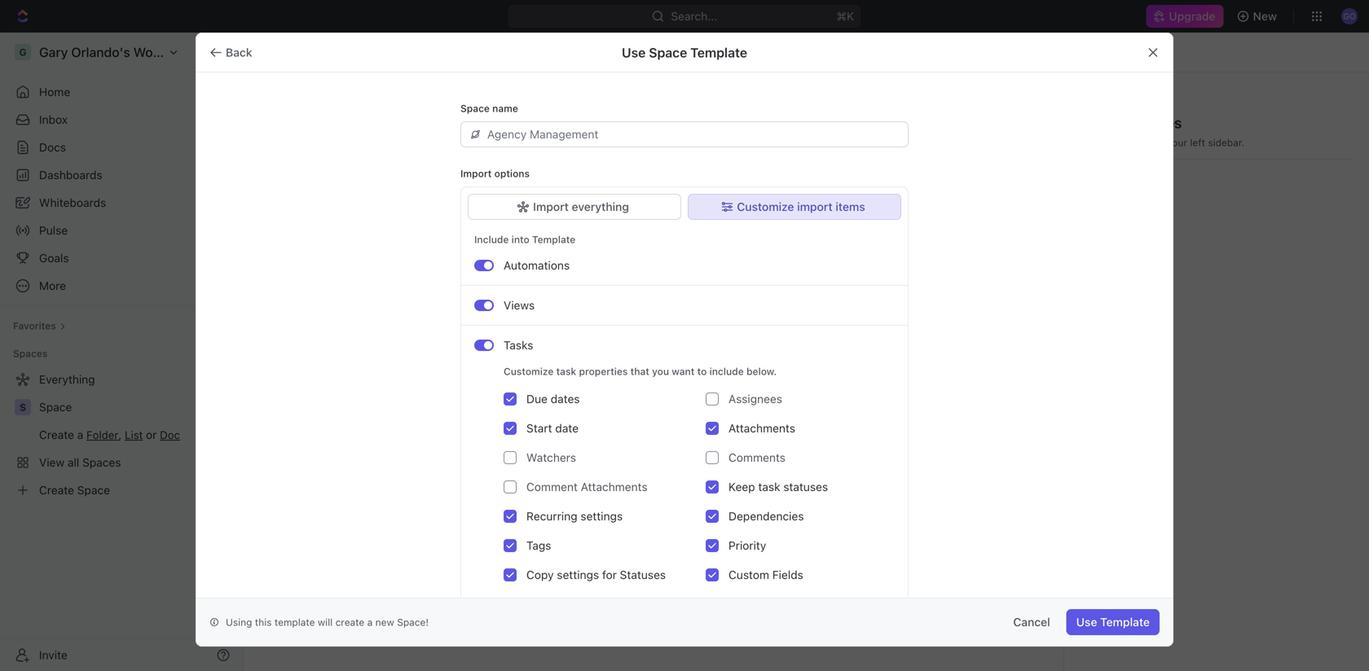 Task type: describe. For each thing, give the bounding box(es) containing it.
recurring settings
[[527, 510, 623, 523]]

create
[[335, 617, 365, 628]]

due
[[527, 392, 548, 406]]

back
[[226, 46, 252, 59]]

include into template
[[474, 234, 576, 245]]

cancel
[[1013, 616, 1050, 629]]

invite
[[39, 649, 67, 662]]

will
[[318, 617, 333, 628]]

space down 'search...'
[[649, 45, 687, 60]]

Priority checkbox
[[706, 540, 719, 553]]

left
[[1190, 137, 1205, 148]]

pulse link
[[7, 218, 236, 244]]

sidebar.
[[1208, 137, 1245, 148]]

dates
[[551, 392, 580, 406]]

new
[[375, 617, 394, 628]]

everything
[[572, 200, 629, 214]]

use template
[[1076, 616, 1150, 629]]

use space template
[[622, 45, 747, 60]]

start
[[527, 422, 552, 435]]

automations
[[504, 259, 570, 272]]

tasks
[[504, 339, 533, 352]]

Comment Attachments checkbox
[[504, 481, 517, 494]]

s
[[20, 402, 26, 413]]

favorites button
[[7, 316, 72, 336]]

home
[[39, 85, 70, 99]]

use for use template
[[1076, 616, 1097, 629]]

date
[[555, 422, 579, 435]]

Recurring settings checkbox
[[504, 510, 517, 523]]

customize import items button
[[688, 194, 901, 220]]

into
[[512, 234, 530, 245]]

docs link
[[7, 134, 236, 161]]

goals link
[[7, 245, 236, 271]]

task for properties
[[556, 366, 576, 377]]

recurring
[[527, 510, 578, 523]]

include
[[710, 366, 744, 377]]

your
[[1167, 137, 1188, 148]]

import
[[797, 200, 833, 214]]

template inside button
[[1100, 616, 1150, 629]]

visible spaces spaces shown in your left sidebar.
[[1087, 114, 1245, 148]]

docs
[[39, 141, 66, 154]]

comment attachments
[[527, 481, 648, 494]]

Watchers checkbox
[[504, 452, 517, 465]]

favorites
[[13, 320, 56, 332]]

checklists
[[729, 598, 783, 611]]

name
[[492, 103, 518, 114]]

Attachments checkbox
[[706, 422, 719, 435]]

using
[[226, 617, 252, 628]]

dependencies
[[729, 510, 804, 523]]

Tags checkbox
[[504, 540, 517, 553]]

template for include into template
[[532, 234, 576, 245]]

want
[[672, 366, 695, 377]]

watchers
[[527, 451, 576, 465]]

items
[[836, 200, 865, 214]]

new
[[1253, 9, 1277, 23]]

statuses
[[620, 569, 666, 582]]

using this template will create a new space !
[[226, 617, 429, 628]]

goals
[[39, 251, 69, 265]]

keep
[[729, 481, 755, 494]]

custom fields
[[729, 569, 804, 582]]

spaces inside sidebar 'navigation'
[[13, 348, 48, 359]]

copy
[[527, 569, 554, 582]]

dashboards
[[39, 168, 102, 182]]

in
[[1156, 137, 1164, 148]]

include into template group
[[461, 227, 908, 359]]

task for statuses
[[758, 481, 780, 494]]

cancel button
[[1004, 610, 1060, 636]]

1 horizontal spatial attachments
[[729, 422, 795, 435]]

Custom Fields checkbox
[[706, 569, 719, 582]]

shown
[[1124, 137, 1154, 148]]

that
[[631, 366, 649, 377]]

visible
[[1087, 114, 1131, 132]]

custom
[[729, 569, 769, 582]]

priority
[[729, 539, 766, 553]]

whiteboards link
[[7, 190, 236, 216]]

Agency Management text field
[[487, 122, 899, 147]]

statuses
[[784, 481, 828, 494]]

settings for copy
[[557, 569, 599, 582]]

tags
[[527, 539, 551, 553]]

comment
[[527, 481, 578, 494]]



Task type: locate. For each thing, give the bounding box(es) containing it.
1 horizontal spatial use
[[1076, 616, 1097, 629]]

Start date checkbox
[[504, 422, 517, 435]]

space right s
[[39, 401, 72, 414]]

upgrade link
[[1146, 5, 1224, 28]]

import up include into template
[[533, 200, 569, 214]]

2 vertical spatial template
[[1100, 616, 1150, 629]]

⌘k
[[837, 9, 854, 23]]

0 horizontal spatial import
[[461, 168, 492, 179]]

task right keep
[[758, 481, 780, 494]]

task up dates
[[556, 366, 576, 377]]

1 horizontal spatial template
[[691, 45, 747, 60]]

1 vertical spatial template
[[532, 234, 576, 245]]

space, , element
[[15, 399, 31, 416]]

0 horizontal spatial use
[[622, 45, 646, 60]]

0 vertical spatial use
[[622, 45, 646, 60]]

Keep task statuses checkbox
[[706, 481, 719, 494]]

customize for customize import items
[[737, 200, 794, 214]]

sidebar navigation
[[0, 33, 244, 672]]

1 vertical spatial settings
[[557, 569, 599, 582]]

options
[[494, 168, 530, 179]]

spaces up in
[[1134, 114, 1182, 132]]

customize inside button
[[737, 200, 794, 214]]

import options element
[[461, 187, 909, 661]]

space inside sidebar 'navigation'
[[39, 401, 72, 414]]

1 horizontal spatial spaces
[[1087, 137, 1121, 148]]

customize for customize task properties that you want to include below.
[[504, 366, 554, 377]]

use inside button
[[1076, 616, 1097, 629]]

0 vertical spatial attachments
[[729, 422, 795, 435]]

inbox link
[[7, 107, 236, 133]]

import options
[[461, 168, 530, 179]]

start date
[[527, 422, 579, 435]]

Dependencies checkbox
[[706, 510, 719, 523]]

this
[[255, 617, 272, 628]]

task
[[556, 366, 576, 377], [758, 481, 780, 494]]

import everything
[[533, 200, 629, 214]]

a
[[367, 617, 373, 628]]

upgrade
[[1169, 9, 1216, 23]]

1 vertical spatial attachments
[[581, 481, 648, 494]]

import left options
[[461, 168, 492, 179]]

attachments
[[729, 422, 795, 435], [581, 481, 648, 494]]

import inside import everything button
[[533, 200, 569, 214]]

0 vertical spatial task
[[556, 366, 576, 377]]

0 horizontal spatial template
[[532, 234, 576, 245]]

inbox
[[39, 113, 68, 126]]

spaces down visible
[[1087, 137, 1121, 148]]

views
[[504, 299, 535, 312]]

Assignees checkbox
[[706, 393, 719, 406]]

customize task properties that you want to include below.
[[504, 366, 777, 377]]

import everything button
[[468, 194, 681, 220]]

0 horizontal spatial spaces
[[13, 348, 48, 359]]

due dates
[[527, 392, 580, 406]]

1 horizontal spatial customize
[[737, 200, 794, 214]]

template inside group
[[532, 234, 576, 245]]

customize left import
[[737, 200, 794, 214]]

space name
[[461, 103, 518, 114]]

back button
[[203, 40, 262, 66]]

1 vertical spatial task
[[758, 481, 780, 494]]

pulse
[[39, 224, 68, 237]]

space right "new"
[[397, 617, 426, 628]]

you
[[652, 366, 669, 377]]

0 vertical spatial customize
[[737, 200, 794, 214]]

template for use space template
[[691, 45, 747, 60]]

1 horizontal spatial task
[[758, 481, 780, 494]]

for
[[602, 569, 617, 582]]

comments
[[729, 451, 786, 465]]

0 horizontal spatial customize
[[504, 366, 554, 377]]

use for use space template
[[622, 45, 646, 60]]

attachments up comments
[[729, 422, 795, 435]]

import
[[461, 168, 492, 179], [533, 200, 569, 214]]

space left name at the left
[[461, 103, 490, 114]]

!
[[426, 617, 429, 628]]

dashboards link
[[7, 162, 236, 188]]

2 vertical spatial spaces
[[13, 348, 48, 359]]

Due dates checkbox
[[504, 393, 517, 406]]

import for import options
[[461, 168, 492, 179]]

search...
[[671, 9, 718, 23]]

to
[[697, 366, 707, 377]]

1 vertical spatial spaces
[[1087, 137, 1121, 148]]

use template button
[[1067, 610, 1160, 636]]

settings left the for
[[557, 569, 599, 582]]

customize
[[737, 200, 794, 214], [504, 366, 554, 377]]

new button
[[1230, 3, 1287, 29]]

customize import items
[[737, 200, 865, 214]]

0 vertical spatial template
[[691, 45, 747, 60]]

1 vertical spatial use
[[1076, 616, 1097, 629]]

assignees
[[729, 392, 782, 406]]

properties
[[579, 366, 628, 377]]

copy settings for statuses
[[527, 569, 666, 582]]

attachments up recurring settings
[[581, 481, 648, 494]]

2 horizontal spatial spaces
[[1134, 114, 1182, 132]]

1 vertical spatial import
[[533, 200, 569, 214]]

settings down the comment attachments
[[581, 510, 623, 523]]

Comments checkbox
[[706, 452, 719, 465]]

0 horizontal spatial task
[[556, 366, 576, 377]]

template
[[691, 45, 747, 60], [532, 234, 576, 245], [1100, 616, 1150, 629]]

space
[[649, 45, 687, 60], [461, 103, 490, 114], [39, 401, 72, 414], [397, 617, 426, 628]]

import for import everything
[[533, 200, 569, 214]]

fields
[[773, 569, 804, 582]]

use
[[622, 45, 646, 60], [1076, 616, 1097, 629]]

1 vertical spatial customize
[[504, 366, 554, 377]]

settings for recurring
[[581, 510, 623, 523]]

below.
[[747, 366, 777, 377]]

0 horizontal spatial attachments
[[581, 481, 648, 494]]

0 vertical spatial settings
[[581, 510, 623, 523]]

Copy settings for Statuses checkbox
[[504, 569, 517, 582]]

spaces down favorites
[[13, 348, 48, 359]]

template
[[275, 617, 315, 628]]

keep task statuses
[[729, 481, 828, 494]]

include
[[474, 234, 509, 245]]

0 vertical spatial spaces
[[1134, 114, 1182, 132]]

customize down tasks
[[504, 366, 554, 377]]

0 vertical spatial import
[[461, 168, 492, 179]]

space link
[[39, 394, 233, 421]]

2 horizontal spatial template
[[1100, 616, 1150, 629]]

1 horizontal spatial import
[[533, 200, 569, 214]]

subtasks
[[527, 598, 575, 611]]

home link
[[7, 79, 236, 105]]

whiteboards
[[39, 196, 106, 209]]



Task type: vqa. For each thing, say whether or not it's contained in the screenshot.
2nd row from the bottom of the page's cell
no



